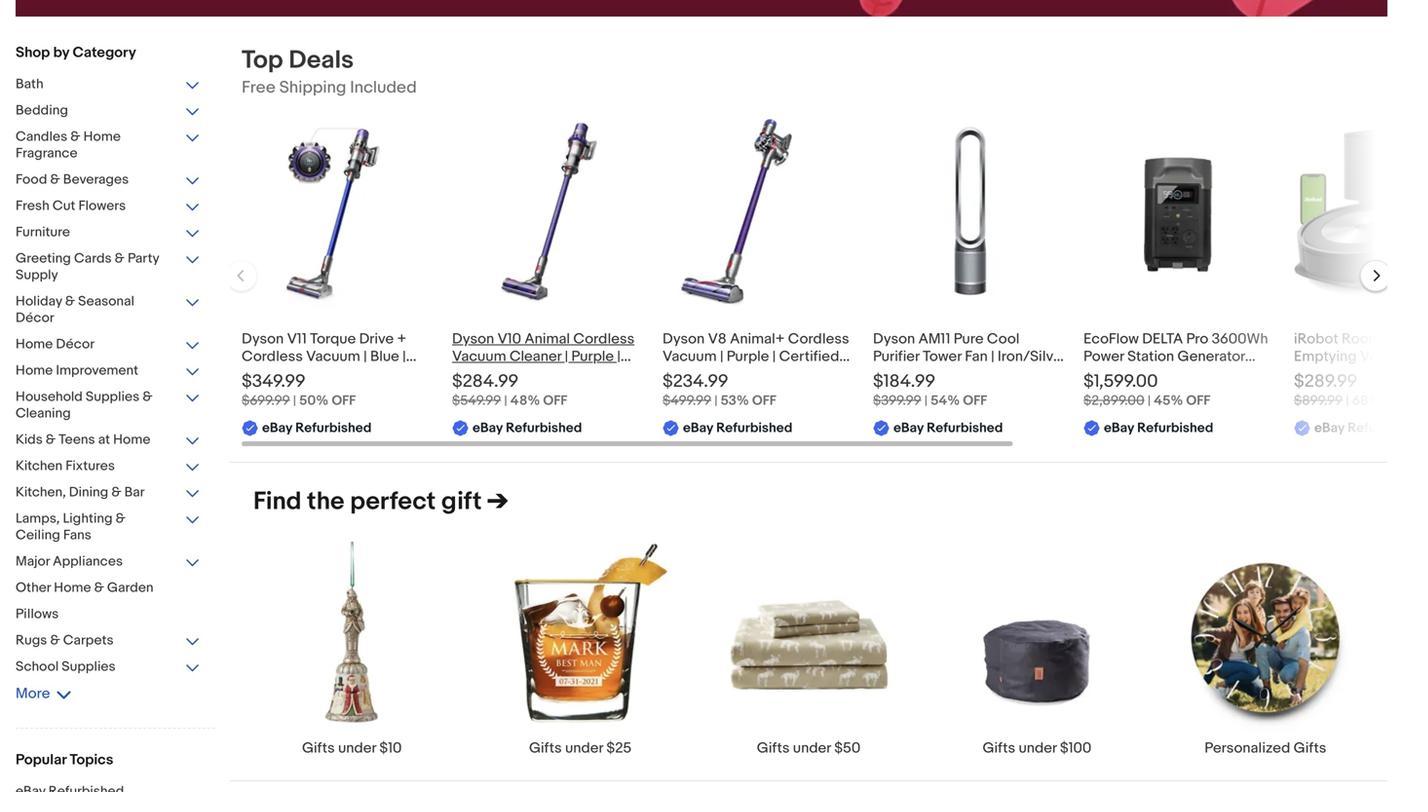 Task type: describe. For each thing, give the bounding box(es) containing it.
$549.99
[[452, 393, 501, 409]]

refurbished inside dyson v10 animal cordless vacuum cleaner | purple | refurbished
[[452, 366, 534, 383]]

refurbished down 48%
[[506, 420, 582, 437]]

home right at
[[113, 432, 151, 448]]

| inside $1,599.00 $2,899.00 | 45% off
[[1148, 393, 1151, 409]]

dyson v8 animal+ cordless vacuum | purple | certified refurbished image
[[663, 115, 858, 310]]

$184.99
[[874, 371, 936, 392]]

gifts under $25 link
[[466, 541, 695, 757]]

| inside $184.99 $399.99 | 54% off
[[925, 393, 928, 409]]

food & beverages button
[[16, 172, 201, 190]]

popular
[[16, 752, 66, 769]]

dyson v10 animal cordless vacuum cleaner | purple | refurbished image
[[452, 115, 647, 310]]

ebay for $284.99
[[473, 420, 503, 437]]

refurbished down 50% at left
[[295, 420, 372, 437]]

food
[[16, 172, 47, 188]]

| inside "$234.99 $499.99 | 53% off"
[[715, 393, 718, 409]]

kids & teens at home button
[[16, 432, 201, 450]]

power
[[1084, 348, 1125, 366]]

& down home improvement dropdown button at the left top of the page
[[143, 389, 153, 406]]

pillows link
[[16, 606, 201, 625]]

personalized gifts
[[1205, 740, 1327, 757]]

generator
[[1178, 348, 1246, 366]]

included
[[350, 78, 417, 98]]

certified inside dyson v8 animal+ cordless vacuum | purple | certified refurbished
[[780, 348, 840, 366]]

ebay for $1,599.00
[[1105, 420, 1135, 437]]

appliances
[[53, 554, 123, 570]]

cordless inside dyson v11 torque drive + cordless vacuum | blue | refurbished
[[242, 348, 303, 366]]

gifts under $100 link
[[923, 541, 1152, 757]]

purple inside dyson v8 animal+ cordless vacuum | purple | certified refurbished
[[727, 348, 770, 366]]

| up "$234.99 $499.99 | 53% off"
[[720, 348, 724, 366]]

refurbished inside dyson v11 torque drive + cordless vacuum | blue | refurbished
[[242, 366, 323, 383]]

bar
[[124, 485, 145, 501]]

dyson for $284.99
[[452, 331, 495, 348]]

iron/silver
[[998, 348, 1067, 366]]

| inside $349.99 $699.99 | 50% off
[[293, 393, 296, 409]]

ebay for $289.99
[[1315, 420, 1345, 437]]

gifts under $50
[[757, 740, 861, 757]]

ecoflow delta pro 3600wh power station generator certified refurbished, lfp
[[1084, 331, 1269, 383]]

perfect
[[350, 487, 436, 517]]

$10
[[380, 740, 402, 757]]

& right "candles"
[[70, 129, 80, 145]]

dyson am11 pure cool purifier tower fan | iron/silver | certified refurbished image
[[874, 115, 1069, 310]]

refurbished down 45%
[[1138, 420, 1214, 437]]

fans
[[63, 527, 91, 544]]

fan
[[965, 348, 988, 366]]

kitchen,
[[16, 485, 66, 501]]

home down the "bedding" dropdown button
[[83, 129, 121, 145]]

v10
[[498, 331, 522, 348]]

| inside $284.99 $549.99 | 48% off
[[504, 393, 508, 409]]

torque
[[310, 331, 356, 348]]

$899.99 text field
[[1295, 393, 1344, 409]]

beverages
[[63, 172, 129, 188]]

& right food
[[50, 172, 60, 188]]

➔
[[488, 487, 508, 517]]

home up household
[[16, 363, 53, 379]]

seasonal
[[78, 293, 134, 310]]

dyson v11 torque drive + cordless vacuum | blue | refurbished
[[242, 331, 407, 383]]

gifts under $100
[[983, 740, 1092, 757]]

list containing gifts under $10
[[230, 541, 1388, 781]]

major appliances button
[[16, 554, 201, 572]]

popular topics
[[16, 752, 113, 769]]

home improvement button
[[16, 363, 201, 381]]

ecoflow delta pro 3600wh power station generator certified refurbished, lfp image
[[1089, 115, 1274, 310]]

fragrance
[[16, 145, 78, 162]]

gifts for gifts under $10
[[302, 740, 335, 757]]

$399.99
[[874, 393, 922, 409]]

other
[[16, 580, 51, 597]]

cards
[[74, 251, 112, 267]]

& right rugs on the left of the page
[[50, 633, 60, 649]]

$1,599.00 $2,899.00 | 45% off
[[1084, 371, 1211, 409]]

personalized gifts link
[[1152, 541, 1381, 757]]

under for $100
[[1019, 740, 1057, 757]]

& down the kitchen, dining & bar dropdown button
[[116, 511, 126, 527]]

furniture
[[16, 224, 70, 241]]

garden
[[107, 580, 154, 597]]

greeting cards & party supply button
[[16, 251, 201, 286]]

holiday
[[16, 293, 62, 310]]

station
[[1128, 348, 1175, 366]]

under for $25
[[565, 740, 604, 757]]

kitchen
[[16, 458, 63, 475]]

tower
[[923, 348, 962, 366]]

| inside $289.99 $899.99 | 68% off
[[1347, 393, 1350, 409]]

major
[[16, 554, 50, 570]]

topics
[[70, 752, 113, 769]]

bath
[[16, 76, 43, 93]]

shop by category
[[16, 44, 136, 61]]

dyson for $349.99
[[242, 331, 284, 348]]

home down holiday
[[16, 336, 53, 353]]

purple inside dyson v10 animal cordless vacuum cleaner | purple | refurbished
[[572, 348, 614, 366]]

bath button
[[16, 76, 201, 95]]

ebay refurbished for $284.99
[[473, 420, 582, 437]]

refurbished down 54%
[[927, 420, 1004, 437]]

under for $50
[[793, 740, 831, 757]]

dyson v10 animal cordless vacuum cleaner | purple | refurbished
[[452, 331, 635, 383]]

$184.99 $399.99 | 54% off
[[874, 371, 988, 409]]

refurbished inside dyson am11 pure cool purifier tower fan | iron/silver | certified refurbished
[[944, 366, 1025, 383]]

candles
[[16, 129, 67, 145]]

cut
[[53, 198, 75, 214]]

lamps, lighting & ceiling fans button
[[16, 511, 201, 546]]

| right cleaner
[[565, 348, 568, 366]]

carpets
[[63, 633, 114, 649]]

& right holiday
[[65, 293, 75, 310]]

off for $284.99
[[543, 393, 568, 409]]

| right blue
[[403, 348, 406, 366]]

gifts for gifts under $25
[[529, 740, 562, 757]]

$284.99 $549.99 | 48% off
[[452, 371, 568, 409]]

dyson for $234.99
[[663, 331, 705, 348]]

category
[[73, 44, 136, 61]]

& left 'bar' on the left bottom
[[111, 485, 121, 501]]

home décor button
[[16, 336, 201, 355]]

kitchen, dining & bar button
[[16, 485, 201, 503]]

school
[[16, 659, 59, 676]]

school supplies button
[[16, 659, 201, 678]]

54%
[[931, 393, 961, 409]]

fresh
[[16, 198, 49, 214]]

| up "$399.99" text box on the right of page
[[874, 366, 877, 383]]

1 vertical spatial supplies
[[62, 659, 116, 676]]

find the perfect gift ➔
[[253, 487, 508, 517]]



Task type: vqa. For each thing, say whether or not it's contained in the screenshot.


Task type: locate. For each thing, give the bounding box(es) containing it.
1 horizontal spatial cordless
[[574, 331, 635, 348]]

0 vertical spatial décor
[[16, 310, 54, 327]]

vacuum up $349.99 $699.99 | 50% off
[[306, 348, 361, 366]]

4 off from the left
[[964, 393, 988, 409]]

bedding
[[16, 102, 68, 119]]

gifts under $10 link
[[238, 541, 466, 757]]

vacuum up "$284.99"
[[452, 348, 507, 366]]

$499.99
[[663, 393, 712, 409]]

off inside $1,599.00 $2,899.00 | 45% off
[[1187, 393, 1211, 409]]

1 horizontal spatial purple
[[727, 348, 770, 366]]

$699.99 text field
[[242, 393, 290, 409]]

vacuum inside dyson v10 animal cordless vacuum cleaner | purple | refurbished
[[452, 348, 507, 366]]

deals
[[289, 45, 354, 76]]

purple right v8
[[727, 348, 770, 366]]

dyson
[[242, 331, 284, 348], [452, 331, 495, 348], [663, 331, 705, 348], [874, 331, 916, 348]]

& down major appliances 'dropdown button'
[[94, 580, 104, 597]]

refurbished up $549.99 text field
[[452, 366, 534, 383]]

household supplies & cleaning button
[[16, 389, 201, 424]]

| right v8
[[773, 348, 776, 366]]

$399.99 text field
[[874, 393, 922, 409]]

flowers
[[78, 198, 126, 214]]

dyson left v10 in the top of the page
[[452, 331, 495, 348]]

2 purple from the left
[[727, 348, 770, 366]]

purple right animal
[[572, 348, 614, 366]]

certified
[[780, 348, 840, 366], [880, 366, 940, 383], [1084, 366, 1144, 383]]

ebay for $234.99
[[683, 420, 714, 437]]

free
[[242, 78, 276, 98]]

off down 'refurbished,'
[[1187, 393, 1211, 409]]

5 gifts from the left
[[1294, 740, 1327, 757]]

gifts under $50 link
[[695, 541, 923, 757]]

3 gifts from the left
[[757, 740, 790, 757]]

cordless right animal+
[[789, 331, 850, 348]]

$349.99 $699.99 | 50% off
[[242, 371, 356, 409]]

ebay for $349.99
[[262, 420, 292, 437]]

off inside $284.99 $549.99 | 48% off
[[543, 393, 568, 409]]

gifts left "$25"
[[529, 740, 562, 757]]

list
[[230, 541, 1388, 781]]

0 vertical spatial supplies
[[86, 389, 140, 406]]

gifts for gifts under $50
[[757, 740, 790, 757]]

+
[[397, 331, 407, 348]]

cool
[[988, 331, 1020, 348]]

dyson left am11 at right top
[[874, 331, 916, 348]]

cordless right animal
[[574, 331, 635, 348]]

3 ebay from the left
[[683, 420, 714, 437]]

certified inside ecoflow delta pro 3600wh power station generator certified refurbished, lfp
[[1084, 366, 1144, 383]]

home
[[83, 129, 121, 145], [16, 336, 53, 353], [16, 363, 53, 379], [113, 432, 151, 448], [54, 580, 91, 597]]

$100
[[1061, 740, 1092, 757]]

bedding button
[[16, 102, 201, 121]]

2 under from the left
[[565, 740, 604, 757]]

| left 45%
[[1148, 393, 1151, 409]]

off for $289.99
[[1385, 393, 1404, 409]]

ebay refurbished for $349.99
[[262, 420, 372, 437]]

supply
[[16, 267, 58, 284]]

cleaner
[[510, 348, 562, 366]]

dyson left v8
[[663, 331, 705, 348]]

at
[[98, 432, 110, 448]]

ebay refurbish
[[1315, 420, 1404, 437]]

ebay refurbished down 45%
[[1105, 420, 1214, 437]]

0 horizontal spatial purple
[[572, 348, 614, 366]]

the
[[307, 487, 345, 517]]

refurbished,
[[1148, 366, 1232, 383]]

off inside $184.99 $399.99 | 54% off
[[964, 393, 988, 409]]

ebay refurbished down 54%
[[894, 420, 1004, 437]]

other home & garden link
[[16, 580, 201, 599]]

gifts left $50
[[757, 740, 790, 757]]

4 gifts from the left
[[983, 740, 1016, 757]]

cordless inside dyson v8 animal+ cordless vacuum | purple | certified refurbished
[[789, 331, 850, 348]]

| left 68%
[[1347, 393, 1350, 409]]

6 ebay from the left
[[1315, 420, 1345, 437]]

1 under from the left
[[338, 740, 376, 757]]

6 off from the left
[[1385, 393, 1404, 409]]

5 off from the left
[[1187, 393, 1211, 409]]

pro
[[1187, 331, 1209, 348]]

blue
[[370, 348, 400, 366]]

v8
[[708, 331, 727, 348]]

certified up $2,899.00 text field
[[1084, 366, 1144, 383]]

dyson v11 torque drive + cordless vacuum | blue | refurbished image
[[242, 115, 437, 310]]

off for $184.99
[[964, 393, 988, 409]]

more button
[[16, 685, 72, 703]]

dyson inside dyson am11 pure cool purifier tower fan | iron/silver | certified refurbished
[[874, 331, 916, 348]]

ebay down $549.99 at the left
[[473, 420, 503, 437]]

ebay refurbished for $1,599.00
[[1105, 420, 1214, 437]]

cordless for $234.99
[[789, 331, 850, 348]]

3 vacuum from the left
[[663, 348, 717, 366]]

top
[[242, 45, 283, 76]]

0 horizontal spatial certified
[[780, 348, 840, 366]]

2 off from the left
[[543, 393, 568, 409]]

$549.99 text field
[[452, 393, 501, 409]]

dyson inside dyson v10 animal cordless vacuum cleaner | purple | refurbished
[[452, 331, 495, 348]]

dyson inside dyson v8 animal+ cordless vacuum | purple | certified refurbished
[[663, 331, 705, 348]]

under left $50
[[793, 740, 831, 757]]

holiday & seasonal décor button
[[16, 293, 201, 329]]

dyson inside dyson v11 torque drive + cordless vacuum | blue | refurbished
[[242, 331, 284, 348]]

2 gifts from the left
[[529, 740, 562, 757]]

2 horizontal spatial vacuum
[[663, 348, 717, 366]]

dining
[[69, 485, 108, 501]]

off right 53%
[[753, 393, 777, 409]]

off inside "$234.99 $499.99 | 53% off"
[[753, 393, 777, 409]]

delta
[[1143, 331, 1184, 348]]

3 off from the left
[[753, 393, 777, 409]]

certified inside dyson am11 pure cool purifier tower fan | iron/silver | certified refurbished
[[880, 366, 940, 383]]

2 horizontal spatial cordless
[[789, 331, 850, 348]]

under left the $10
[[338, 740, 376, 757]]

vacuum inside dyson v11 torque drive + cordless vacuum | blue | refurbished
[[306, 348, 361, 366]]

ebay refurbished for $184.99
[[894, 420, 1004, 437]]

certified left purifier
[[780, 348, 840, 366]]

3 under from the left
[[793, 740, 831, 757]]

off right 50% at left
[[332, 393, 356, 409]]

$289.99 $899.99 | 68% off
[[1295, 371, 1404, 409]]

ceiling
[[16, 527, 60, 544]]

$349.99
[[242, 371, 306, 392]]

ebay down $899.99 text box
[[1315, 420, 1345, 437]]

| left 53%
[[715, 393, 718, 409]]

gifts under $25
[[529, 740, 632, 757]]

décor up improvement
[[56, 336, 95, 353]]

refurbished inside dyson v8 animal+ cordless vacuum | purple | certified refurbished
[[663, 366, 744, 383]]

1 ebay refurbished from the left
[[262, 420, 372, 437]]

| right the fan
[[992, 348, 995, 366]]

ecoflow
[[1084, 331, 1140, 348]]

1 horizontal spatial décor
[[56, 336, 95, 353]]

vacuum
[[306, 348, 361, 366], [452, 348, 507, 366], [663, 348, 717, 366]]

under for $10
[[338, 740, 376, 757]]

$234.99
[[663, 371, 729, 392]]

3 ebay refurbished from the left
[[683, 420, 793, 437]]

1 dyson from the left
[[242, 331, 284, 348]]

2 vacuum from the left
[[452, 348, 507, 366]]

décor down supply
[[16, 310, 54, 327]]

gifts right personalized
[[1294, 740, 1327, 757]]

ebay down $699.99
[[262, 420, 292, 437]]

off inside $289.99 $899.99 | 68% off
[[1385, 393, 1404, 409]]

off right 54%
[[964, 393, 988, 409]]

household
[[16, 389, 83, 406]]

certified up $399.99 in the right of the page
[[880, 366, 940, 383]]

& right kids
[[46, 432, 56, 448]]

53%
[[721, 393, 750, 409]]

2 ebay from the left
[[473, 420, 503, 437]]

$699.99
[[242, 393, 290, 409]]

under left "$25"
[[565, 740, 604, 757]]

lamps,
[[16, 511, 60, 527]]

animal+
[[730, 331, 785, 348]]

animal
[[525, 331, 570, 348]]

fresh cut flowers button
[[16, 198, 201, 216]]

bath bedding candles & home fragrance food & beverages fresh cut flowers furniture greeting cards & party supply holiday & seasonal décor home décor home improvement household supplies & cleaning kids & teens at home kitchen fixtures kitchen, dining & bar lamps, lighting & ceiling fans major appliances other home & garden pillows rugs & carpets school supplies
[[16, 76, 159, 676]]

$25
[[607, 740, 632, 757]]

$234.99 $499.99 | 53% off
[[663, 371, 777, 409]]

4 dyson from the left
[[874, 331, 916, 348]]

gifts left $100 at the bottom of the page
[[983, 740, 1016, 757]]

$2,899.00 text field
[[1084, 393, 1145, 409]]

1 horizontal spatial vacuum
[[452, 348, 507, 366]]

2 ebay refurbished from the left
[[473, 420, 582, 437]]

off right 48%
[[543, 393, 568, 409]]

dyson left v11
[[242, 331, 284, 348]]

2 dyson from the left
[[452, 331, 495, 348]]

2 horizontal spatial certified
[[1084, 366, 1144, 383]]

gifts left the $10
[[302, 740, 335, 757]]

cordless inside dyson v10 animal cordless vacuum cleaner | purple | refurbished
[[574, 331, 635, 348]]

4 ebay refurbished from the left
[[894, 420, 1004, 437]]

&
[[70, 129, 80, 145], [50, 172, 60, 188], [115, 251, 125, 267], [65, 293, 75, 310], [143, 389, 153, 406], [46, 432, 56, 448], [111, 485, 121, 501], [116, 511, 126, 527], [94, 580, 104, 597], [50, 633, 60, 649]]

improvement
[[56, 363, 138, 379]]

refurbished up $499.99 text field
[[663, 366, 744, 383]]

vacuum inside dyson v8 animal+ cordless vacuum | purple | certified refurbished
[[663, 348, 717, 366]]

1 vertical spatial décor
[[56, 336, 95, 353]]

1 purple from the left
[[572, 348, 614, 366]]

ebay down $2,899.00
[[1105, 420, 1135, 437]]

vacuum for $284.99
[[452, 348, 507, 366]]

refurbished up $699.99 "text box"
[[242, 366, 323, 383]]

5 ebay refurbished from the left
[[1105, 420, 1214, 437]]

ebay down $499.99 text field
[[683, 420, 714, 437]]

1 ebay from the left
[[262, 420, 292, 437]]

shipping
[[279, 78, 347, 98]]

$289.99
[[1295, 371, 1358, 392]]

| right animal
[[618, 348, 621, 366]]

3 dyson from the left
[[663, 331, 705, 348]]

| left blue
[[364, 348, 367, 366]]

refurbished down "pure"
[[944, 366, 1025, 383]]

dyson for $184.99
[[874, 331, 916, 348]]

supplies down home improvement dropdown button at the left top of the page
[[86, 389, 140, 406]]

off inside $349.99 $699.99 | 50% off
[[332, 393, 356, 409]]

ebay refurbished down 53%
[[683, 420, 793, 437]]

vacuum up $234.99
[[663, 348, 717, 366]]

0 horizontal spatial cordless
[[242, 348, 303, 366]]

gifts for gifts under $100
[[983, 740, 1016, 757]]

cleaning
[[16, 406, 71, 422]]

ebay refurbished for $234.99
[[683, 420, 793, 437]]

| left 54%
[[925, 393, 928, 409]]

rugs
[[16, 633, 47, 649]]

off for $349.99
[[332, 393, 356, 409]]

supplies
[[86, 389, 140, 406], [62, 659, 116, 676]]

cordless for $284.99
[[574, 331, 635, 348]]

ebay for $184.99
[[894, 420, 924, 437]]

fixtures
[[66, 458, 115, 475]]

$2,899.00
[[1084, 393, 1145, 409]]

vacuum for $234.99
[[663, 348, 717, 366]]

off for $234.99
[[753, 393, 777, 409]]

home down the appliances
[[54, 580, 91, 597]]

kitchen fixtures button
[[16, 458, 201, 477]]

gift
[[442, 487, 482, 517]]

find
[[253, 487, 302, 517]]

$499.99 text field
[[663, 393, 712, 409]]

ebay down $399.99 in the right of the page
[[894, 420, 924, 437]]

1 horizontal spatial certified
[[880, 366, 940, 383]]

0 horizontal spatial décor
[[16, 310, 54, 327]]

1 gifts from the left
[[302, 740, 335, 757]]

off right 68%
[[1385, 393, 1404, 409]]

top deals free shipping included
[[242, 45, 417, 98]]

50%
[[299, 393, 329, 409]]

under left $100 at the bottom of the page
[[1019, 740, 1057, 757]]

ebay refurbished down 50% at left
[[262, 420, 372, 437]]

0 horizontal spatial vacuum
[[306, 348, 361, 366]]

off for $1,599.00
[[1187, 393, 1211, 409]]

décor
[[16, 310, 54, 327], [56, 336, 95, 353]]

ebay refurbished
[[262, 420, 372, 437], [473, 420, 582, 437], [683, 420, 793, 437], [894, 420, 1004, 437], [1105, 420, 1214, 437]]

v11
[[287, 331, 307, 348]]

5 ebay from the left
[[1105, 420, 1135, 437]]

4 under from the left
[[1019, 740, 1057, 757]]

am11
[[919, 331, 951, 348]]

under
[[338, 740, 376, 757], [565, 740, 604, 757], [793, 740, 831, 757], [1019, 740, 1057, 757]]

refurbished down 53%
[[717, 420, 793, 437]]

1 vacuum from the left
[[306, 348, 361, 366]]

dyson am11 pure cool purifier tower fan | iron/silver | certified refurbished
[[874, 331, 1067, 383]]

supplies down the carpets
[[62, 659, 116, 676]]

4 ebay from the left
[[894, 420, 924, 437]]

cordless up $349.99
[[242, 348, 303, 366]]

candles & home fragrance button
[[16, 129, 201, 164]]

& left party
[[115, 251, 125, 267]]

refurbish
[[1348, 420, 1404, 437]]

irobot roomba j7+ self-emptying vacuum cleaning robot - certified refurbished! image
[[1295, 128, 1404, 297]]

pillows
[[16, 606, 59, 623]]

by
[[53, 44, 69, 61]]

1 off from the left
[[332, 393, 356, 409]]

ebay refurbished down 48%
[[473, 420, 582, 437]]

pure
[[954, 331, 984, 348]]

| left 50% at left
[[293, 393, 296, 409]]

$50
[[835, 740, 861, 757]]

| left 48%
[[504, 393, 508, 409]]



